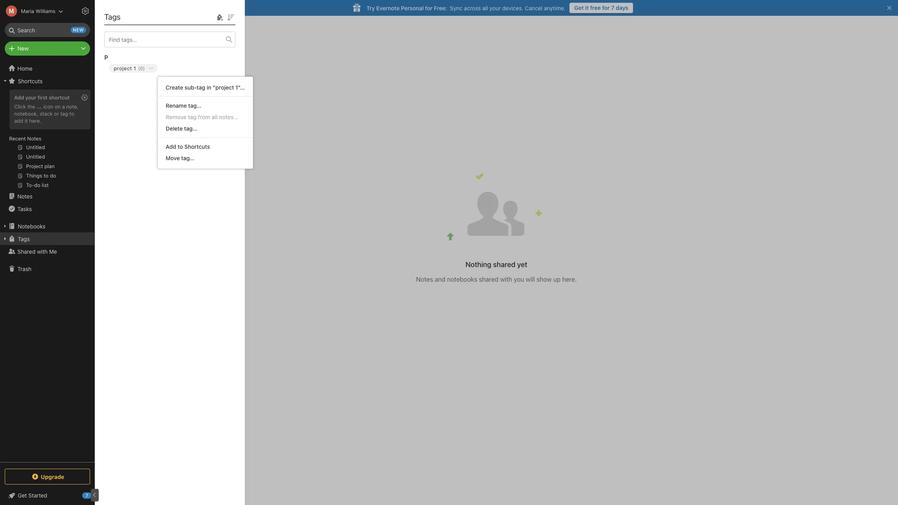 Task type: locate. For each thing, give the bounding box(es) containing it.
move
[[166, 155, 180, 162]]

0 horizontal spatial tag
[[60, 111, 68, 117]]

add
[[14, 94, 24, 101], [166, 143, 176, 150]]

7
[[611, 4, 615, 11], [86, 493, 88, 499]]

shared with me inside 'tree'
[[17, 248, 57, 255]]

home
[[17, 65, 32, 72]]

for left free:
[[425, 5, 433, 11]]

note,
[[66, 103, 78, 110]]

1 vertical spatial here.
[[562, 276, 577, 283]]

stack
[[40, 111, 53, 117]]

1 horizontal spatial here.
[[562, 276, 577, 283]]

here. down "notebook,"
[[29, 118, 41, 124]]

1 horizontal spatial 7
[[611, 4, 615, 11]]

to down note,
[[69, 111, 74, 117]]

tree containing home
[[0, 62, 95, 462]]

notebooks
[[18, 223, 45, 230]]

1 vertical spatial notes
[[17, 193, 32, 200]]

0 vertical spatial all
[[482, 5, 488, 11]]

1 vertical spatial me
[[49, 248, 57, 255]]

1 vertical spatial add
[[166, 143, 176, 150]]

1 horizontal spatial shortcuts
[[184, 143, 210, 150]]

Sort field
[[226, 12, 235, 22]]

1 vertical spatial with
[[37, 248, 48, 255]]

0 horizontal spatial with
[[37, 248, 48, 255]]

1 vertical spatial to
[[178, 143, 183, 150]]

for right free
[[602, 4, 610, 11]]

shared with me down tags button
[[17, 248, 57, 255]]

0 vertical spatial add
[[14, 94, 24, 101]]

days
[[616, 4, 629, 11]]

0 horizontal spatial here.
[[29, 118, 41, 124]]

notes for notes
[[17, 193, 32, 200]]

get it free for 7 days
[[574, 4, 629, 11]]

tag
[[197, 84, 205, 91], [60, 111, 68, 117], [188, 114, 197, 120]]

notes
[[27, 136, 41, 142], [17, 193, 32, 200], [416, 276, 433, 283]]

Tag actions field
[[145, 64, 157, 73]]

shared with me
[[107, 27, 160, 36], [17, 248, 57, 255]]

tags
[[104, 12, 121, 21], [18, 236, 30, 242]]

1 vertical spatial 7
[[86, 493, 88, 499]]

shared up notes and notebooks shared with you will show up here. in the bottom of the page
[[493, 261, 516, 269]]

1 horizontal spatial shared with me
[[107, 27, 160, 36]]

shared up p
[[107, 27, 131, 36]]

me inside shared with me element
[[150, 27, 160, 36]]

tag… up remove tag from all notes…
[[188, 102, 202, 109]]

(
[[138, 65, 140, 71]]

upgrade button
[[5, 469, 90, 485]]

1 vertical spatial tags
[[18, 236, 30, 242]]

all right across
[[482, 5, 488, 11]]

notes left and
[[416, 276, 433, 283]]

with down tags button
[[37, 248, 48, 255]]

tag… down add to shortcuts
[[181, 155, 194, 162]]

from
[[198, 114, 210, 120]]

click the ...
[[14, 103, 42, 110]]

shared down nothing shared yet
[[479, 276, 499, 283]]

yet
[[517, 261, 527, 269]]

nothing
[[466, 261, 492, 269]]

1 vertical spatial all
[[212, 114, 218, 120]]

1 vertical spatial get
[[18, 493, 27, 499]]

add inside 'tree'
[[14, 94, 24, 101]]

2 vertical spatial tag…
[[181, 155, 194, 162]]

0 horizontal spatial add
[[14, 94, 24, 101]]

1 horizontal spatial it
[[585, 4, 589, 11]]

add for add your first shortcut
[[14, 94, 24, 101]]

tag… down remove tag from all notes…
[[184, 125, 197, 132]]

0 vertical spatial get
[[574, 4, 584, 11]]

get for get started
[[18, 493, 27, 499]]

notes and notebooks shared with you will show up here.
[[416, 276, 577, 283]]

tag…
[[188, 102, 202, 109], [184, 125, 197, 132], [181, 155, 194, 162]]

me up tag actions field in the left top of the page
[[150, 27, 160, 36]]

get left free
[[574, 4, 584, 11]]

up
[[553, 276, 561, 283]]

1 horizontal spatial tag
[[188, 114, 197, 120]]

get inside button
[[574, 4, 584, 11]]

add up click
[[14, 94, 24, 101]]

for for free:
[[425, 5, 433, 11]]

add for add to shortcuts
[[166, 143, 176, 150]]

p row group
[[104, 47, 242, 85]]

with left you
[[500, 276, 512, 283]]

it
[[585, 4, 589, 11], [25, 118, 28, 124]]

add inside "dropdown list" menu
[[166, 143, 176, 150]]

notes up "tasks"
[[17, 193, 32, 200]]

0 horizontal spatial shared with me
[[17, 248, 57, 255]]

0 horizontal spatial 7
[[86, 493, 88, 499]]

notes inside shared with me element
[[416, 276, 433, 283]]

settings image
[[81, 6, 90, 16]]

...
[[37, 103, 42, 110]]

shared
[[493, 261, 516, 269], [479, 276, 499, 283]]

7 inside button
[[611, 4, 615, 11]]

group
[[0, 87, 94, 193]]

1 vertical spatial it
[[25, 118, 28, 124]]

all right from
[[212, 114, 218, 120]]

0 vertical spatial me
[[150, 27, 160, 36]]

me
[[150, 27, 160, 36], [49, 248, 57, 255]]

0 horizontal spatial it
[[25, 118, 28, 124]]

tag inside icon on a note, notebook, stack or tag to add it here.
[[60, 111, 68, 117]]

1 horizontal spatial add
[[166, 143, 176, 150]]

0 horizontal spatial to
[[69, 111, 74, 117]]

it down "notebook,"
[[25, 118, 28, 124]]

tags button
[[0, 233, 94, 245]]

0 vertical spatial it
[[585, 4, 589, 11]]

2 horizontal spatial with
[[500, 276, 512, 283]]

for
[[602, 4, 610, 11], [425, 5, 433, 11]]

1 for from the left
[[602, 4, 610, 11]]

will
[[526, 276, 535, 283]]

notes right recent in the top of the page
[[27, 136, 41, 142]]

notes link
[[0, 190, 94, 203]]

tags inside button
[[18, 236, 30, 242]]

7 inside help and learning task checklist field
[[86, 493, 88, 499]]

0 vertical spatial tag…
[[188, 102, 202, 109]]

create
[[166, 84, 183, 91]]

7 left the click to collapse icon
[[86, 493, 88, 499]]

0 horizontal spatial shortcuts
[[18, 78, 43, 84]]

shortcuts down home
[[18, 78, 43, 84]]

shared with me up "1"
[[107, 27, 160, 36]]

tags right settings image
[[104, 12, 121, 21]]

cancel
[[525, 5, 543, 11]]

for inside button
[[602, 4, 610, 11]]

in
[[207, 84, 211, 91]]

your up the
[[25, 94, 36, 101]]

1 horizontal spatial to
[[178, 143, 183, 150]]

1 vertical spatial shared with me
[[17, 248, 57, 255]]

tag left the in
[[197, 84, 205, 91]]

your inside group
[[25, 94, 36, 101]]

tree
[[0, 62, 95, 462]]

1 horizontal spatial for
[[602, 4, 610, 11]]

here. right up
[[562, 276, 577, 283]]

1 horizontal spatial shared
[[107, 27, 131, 36]]

notes inside notes link
[[17, 193, 32, 200]]

tag left from
[[188, 114, 197, 120]]

0 horizontal spatial shared
[[17, 248, 35, 255]]

shared inside shared with me link
[[17, 248, 35, 255]]

0 horizontal spatial all
[[212, 114, 218, 120]]

all
[[482, 5, 488, 11], [212, 114, 218, 120]]

7 left days
[[611, 4, 615, 11]]

you
[[514, 276, 524, 283]]

group containing add your first shortcut
[[0, 87, 94, 193]]

upgrade
[[41, 474, 64, 481]]

or
[[54, 111, 59, 117]]

tag down a
[[60, 111, 68, 117]]

to up the move tag…
[[178, 143, 183, 150]]

shared inside shared with me element
[[107, 27, 131, 36]]

0 vertical spatial shared
[[107, 27, 131, 36]]

0 horizontal spatial tags
[[18, 236, 30, 242]]

tasks button
[[0, 203, 94, 215]]

project 1 ( 0 )
[[114, 65, 145, 72]]

trash link
[[0, 263, 94, 275]]

with
[[133, 27, 148, 36], [37, 248, 48, 255], [500, 276, 512, 283]]

sort options image
[[226, 12, 235, 22]]

shortcuts
[[18, 78, 43, 84], [184, 143, 210, 150]]

shortcuts up move tag… link
[[184, 143, 210, 150]]

the
[[27, 103, 35, 110]]

p
[[104, 54, 108, 61]]

devices.
[[502, 5, 524, 11]]

your left devices.
[[490, 5, 501, 11]]

recent
[[9, 136, 26, 142]]

icon
[[43, 103, 53, 110]]

shared
[[107, 27, 131, 36], [17, 248, 35, 255]]

0 vertical spatial notes
[[27, 136, 41, 142]]

it left free
[[585, 4, 589, 11]]

remove tag from all notes… link
[[158, 111, 253, 123]]

0 vertical spatial here.
[[29, 118, 41, 124]]

0 horizontal spatial for
[[425, 5, 433, 11]]

0 vertical spatial shortcuts
[[18, 78, 43, 84]]

tags down notebooks
[[18, 236, 30, 242]]

1 vertical spatial shared
[[17, 248, 35, 255]]

me down tags button
[[49, 248, 57, 255]]

trash
[[17, 266, 31, 272]]

2 vertical spatial notes
[[416, 276, 433, 283]]

2 for from the left
[[425, 5, 433, 11]]

0 horizontal spatial your
[[25, 94, 36, 101]]

0 vertical spatial your
[[490, 5, 501, 11]]

0 vertical spatial to
[[69, 111, 74, 117]]

get it free for 7 days button
[[570, 3, 633, 13]]

with inside 'tree'
[[37, 248, 48, 255]]

get for get it free for 7 days
[[574, 4, 584, 11]]

2 vertical spatial with
[[500, 276, 512, 283]]

0 horizontal spatial get
[[18, 493, 27, 499]]

0 vertical spatial tags
[[104, 12, 121, 21]]

get left started
[[18, 493, 27, 499]]

1 horizontal spatial me
[[150, 27, 160, 36]]

1 horizontal spatial get
[[574, 4, 584, 11]]

dropdown list menu
[[158, 82, 253, 164]]

your
[[490, 5, 501, 11], [25, 94, 36, 101]]

move tag… link
[[158, 152, 253, 164]]

1 vertical spatial your
[[25, 94, 36, 101]]

recent notes
[[9, 136, 41, 142]]

here.
[[29, 118, 41, 124], [562, 276, 577, 283]]

add up move
[[166, 143, 176, 150]]

0 horizontal spatial me
[[49, 248, 57, 255]]

1 vertical spatial shortcuts
[[184, 143, 210, 150]]

shortcuts inside "dropdown list" menu
[[184, 143, 210, 150]]

nothing shared yet
[[466, 261, 527, 269]]

Help and Learning task checklist field
[[0, 490, 95, 503]]

get
[[574, 4, 584, 11], [18, 493, 27, 499]]

shared up trash
[[17, 248, 35, 255]]

0 vertical spatial 7
[[611, 4, 615, 11]]

tag… for move tag…
[[181, 155, 194, 162]]

with up 0
[[133, 27, 148, 36]]

add
[[14, 118, 23, 124]]

get inside help and learning task checklist field
[[18, 493, 27, 499]]

1 vertical spatial tag…
[[184, 125, 197, 132]]

1"…
[[235, 84, 245, 91]]

0 vertical spatial with
[[133, 27, 148, 36]]



Task type: vqa. For each thing, say whether or not it's contained in the screenshot.
rightmost For
yes



Task type: describe. For each thing, give the bounding box(es) containing it.
project
[[114, 65, 132, 72]]

to inside "dropdown list" menu
[[178, 143, 183, 150]]

on
[[55, 103, 61, 110]]

delete tag…
[[166, 125, 197, 132]]

rename
[[166, 102, 187, 109]]

new button
[[5, 41, 90, 56]]

notebook,
[[14, 111, 38, 117]]

remove
[[166, 114, 187, 120]]

add to shortcuts
[[166, 143, 210, 150]]

1 horizontal spatial all
[[482, 5, 488, 11]]

1 horizontal spatial your
[[490, 5, 501, 11]]

across
[[464, 5, 481, 11]]

a
[[62, 103, 65, 110]]

rename tag… link
[[158, 100, 253, 111]]

notebooks
[[447, 276, 477, 283]]

here. inside shared with me element
[[562, 276, 577, 283]]

free:
[[434, 5, 447, 11]]

group inside 'tree'
[[0, 87, 94, 193]]

create sub-tag in "project 1"… link
[[158, 82, 253, 93]]

0
[[140, 65, 143, 71]]

1 horizontal spatial with
[[133, 27, 148, 36]]

create new tag image
[[215, 12, 224, 22]]

new search field
[[10, 23, 86, 37]]

notes…
[[219, 114, 238, 120]]

shortcut
[[49, 94, 70, 101]]

williams
[[36, 8, 55, 14]]

1
[[134, 65, 136, 72]]

add to shortcuts link
[[158, 141, 253, 152]]

here. inside icon on a note, notebook, stack or tag to add it here.
[[29, 118, 41, 124]]

expand tags image
[[2, 236, 8, 242]]

show
[[537, 276, 552, 283]]

Search text field
[[10, 23, 85, 37]]

maria williams
[[21, 8, 55, 14]]

shortcuts inside button
[[18, 78, 43, 84]]

notebooks link
[[0, 220, 94, 233]]

it inside button
[[585, 4, 589, 11]]

try
[[367, 5, 375, 11]]

notes for notes and notebooks shared with you will show up here.
[[416, 276, 433, 283]]

home link
[[0, 62, 95, 75]]

shortcuts button
[[0, 75, 94, 87]]

delete tag… link
[[158, 123, 253, 134]]

sub-
[[185, 84, 197, 91]]

and
[[435, 276, 446, 283]]

for for 7
[[602, 4, 610, 11]]

shared with me element
[[95, 16, 898, 506]]

0 vertical spatial shared
[[493, 261, 516, 269]]

get started
[[18, 493, 47, 499]]

to inside icon on a note, notebook, stack or tag to add it here.
[[69, 111, 74, 117]]

click to collapse image
[[92, 491, 98, 501]]

expand notebooks image
[[2, 223, 8, 230]]

personal
[[401, 5, 424, 11]]

try evernote personal for free: sync across all your devices. cancel anytime.
[[367, 5, 566, 11]]

"project
[[213, 84, 234, 91]]

sync
[[450, 5, 463, 11]]

create sub-tag in "project 1"…
[[166, 84, 245, 91]]

icon on a note, notebook, stack or tag to add it here.
[[14, 103, 78, 124]]

delete
[[166, 125, 183, 132]]

notes inside group
[[27, 136, 41, 142]]

move tag…
[[166, 155, 194, 162]]

new
[[17, 45, 29, 52]]

anytime.
[[544, 5, 566, 11]]

evernote
[[376, 5, 400, 11]]

Account field
[[0, 3, 63, 19]]

all inside "dropdown list" menu
[[212, 114, 218, 120]]

0 vertical spatial shared with me
[[107, 27, 160, 36]]

started
[[28, 493, 47, 499]]

shared with me link
[[0, 245, 94, 258]]

rename tag…
[[166, 102, 202, 109]]

first
[[38, 94, 47, 101]]

tasks
[[17, 206, 32, 212]]

it inside icon on a note, notebook, stack or tag to add it here.
[[25, 118, 28, 124]]

1 vertical spatial shared
[[479, 276, 499, 283]]

2 horizontal spatial tag
[[197, 84, 205, 91]]

click
[[14, 103, 26, 110]]

me inside shared with me link
[[49, 248, 57, 255]]

tag… for rename tag…
[[188, 102, 202, 109]]

tag… for delete tag…
[[184, 125, 197, 132]]

free
[[590, 4, 601, 11]]

maria
[[21, 8, 34, 14]]

1 horizontal spatial tags
[[104, 12, 121, 21]]

project 1 row
[[104, 62, 242, 85]]

new
[[73, 27, 84, 32]]

add your first shortcut
[[14, 94, 70, 101]]

)
[[143, 65, 145, 71]]

remove tag from all notes…
[[166, 114, 238, 120]]

Find tags… text field
[[105, 34, 226, 45]]



